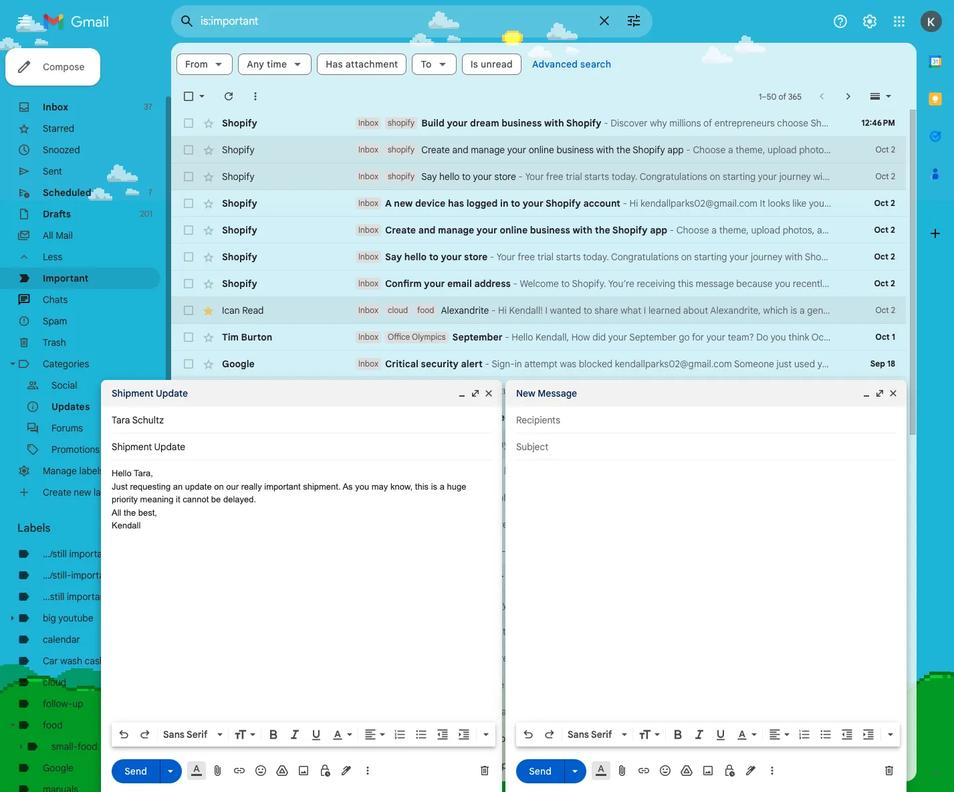 Task type: locate. For each thing, give the bounding box(es) containing it.
1 vertical spatial tim
[[222, 733, 237, 745]]

get
[[435, 412, 450, 424]]

create inside labels navigation
[[43, 487, 71, 499]]

0 vertical spatial hi
[[499, 304, 507, 317]]

0 vertical spatial online
[[529, 144, 555, 156]]

you inside row
[[503, 599, 518, 611]]

0 horizontal spatial louis
[[466, 760, 489, 772]]

0 horizontal spatial minimize image
[[457, 388, 468, 399]]

2 minimize image from the left
[[862, 388, 873, 399]]

google down "small-"
[[43, 762, 74, 774]]

2 2 from the top
[[892, 171, 896, 181]]

updates
[[52, 401, 90, 413]]

2 for alexandrite - hi kendall! i wanted to share what i learned about alexandrite, which is a genuinely incredible gemstone. the
[[892, 305, 896, 315]]

None search field
[[171, 5, 653, 37]]

hey guys here is a picture of my new dog named jam link
[[356, 438, 833, 451]]

of inside row
[[587, 438, 595, 450]]

google down ican read
[[222, 358, 255, 370]]

2 for inbox create and manage your online business with the shopify app -
[[891, 225, 896, 235]]

new message
[[517, 387, 578, 400]]

all mail link
[[43, 230, 73, 242]]

undo ‪(⌘z)‬ image
[[522, 728, 535, 741]]

1 horizontal spatial louis
[[495, 733, 518, 745]]

account
[[584, 197, 621, 209]]

burton
[[241, 331, 273, 343], [240, 733, 269, 745], [240, 760, 269, 772]]

1 vertical spatial on
[[682, 251, 692, 263]]

5 row from the top
[[171, 217, 907, 244]]

formatting options toolbar inside the new message dialog
[[517, 723, 901, 747]]

refresh image
[[222, 90, 236, 103]]

small-food link
[[52, 741, 97, 753]]

0 horizontal spatial an
[[173, 481, 183, 492]]

olympics
[[412, 332, 446, 342], [412, 733, 446, 743]]

create new label link
[[43, 487, 114, 499]]

hi kendall, are you ready for our mexico trip? row
[[171, 511, 907, 538]]

food link
[[43, 719, 63, 731]]

shopify.
[[834, 171, 868, 183], [806, 251, 840, 263]]

0 horizontal spatial my
[[544, 599, 556, 611]]

0 vertical spatial app
[[668, 144, 684, 156]]

your down entrepreneurs
[[759, 171, 778, 183]]

louis down other
[[466, 760, 489, 772]]

1 cell from the top
[[859, 411, 907, 424]]

better
[[887, 331, 912, 343]]

just up priority
[[112, 481, 128, 492]]

0 horizontal spatial all
[[43, 230, 53, 242]]

wanted
[[550, 304, 582, 317]]

2 ͏‌ from the left
[[943, 171, 945, 183]]

guys
[[493, 438, 513, 450]]

you inside "row"
[[511, 519, 526, 531]]

is up poll
[[431, 481, 438, 492]]

1 horizontal spatial need
[[531, 412, 553, 424]]

2 vertical spatial burton
[[240, 760, 269, 772]]

drafts
[[43, 208, 71, 220]]

purchasing
[[385, 572, 433, 584]]

part
[[622, 385, 640, 397], [693, 385, 710, 397]]

1 tim from the top
[[222, 331, 239, 343]]

1 close image from the left
[[484, 388, 495, 399]]

our inside "row"
[[570, 519, 584, 531]]

cell inside need helping setting up for tonights reception who can help? row
[[859, 464, 907, 478]]

toggle confidential mode image
[[723, 764, 737, 778]]

hi inside hi kendall, are you ready for our mexico trip? link
[[447, 519, 456, 531]]

1 horizontal spatial online
[[529, 144, 555, 156]]

my down down
[[598, 438, 610, 450]]

inbox inside the inbox critical security alert -
[[359, 359, 379, 369]]

to
[[421, 58, 432, 70]]

0 horizontal spatial store
[[465, 251, 488, 263]]

0 vertical spatial office olympics
[[388, 332, 446, 342]]

a left the genuinely
[[800, 304, 806, 317]]

cell for row containing there are no bad suggestions...
[[859, 545, 907, 558]]

0 horizontal spatial google
[[43, 762, 74, 774]]

6 ͏‌ from the left
[[952, 171, 955, 183]]

0 vertical spatial an
[[453, 412, 464, 424]]

mateo
[[691, 599, 718, 611]]

1 vertical spatial be
[[211, 495, 221, 505]]

1 horizontal spatial is
[[537, 438, 544, 450]]

more send options image
[[569, 765, 582, 778]]

burton for sep 10
[[240, 733, 269, 745]]

our inside hello tara, just requesting an update on our really important shipment. as you may know, this is a huge priority meaning it cannot be delayed. all the best, kendall
[[226, 481, 239, 492]]

1 vertical spatial sep 10
[[871, 760, 896, 770]]

follow-
[[43, 698, 72, 710]]

9 cell from the top
[[859, 625, 907, 638]]

2 horizontal spatial my
[[616, 412, 629, 424]]

and up has
[[453, 144, 469, 156]]

0 vertical spatial store
[[495, 171, 517, 183]]

0 horizontal spatial hello
[[112, 468, 132, 478]]

hi inside hi kendall, have you seen my pink bandana anywhere? best, mateo link
[[432, 599, 441, 611]]

19 row from the top
[[171, 779, 907, 792]]

attachment
[[346, 58, 399, 70]]

0 horizontal spatial st.
[[453, 760, 464, 772]]

None checkbox
[[182, 143, 195, 157], [182, 197, 195, 210], [182, 277, 195, 290], [182, 304, 195, 317], [182, 143, 195, 157], [182, 197, 195, 210], [182, 277, 195, 290], [182, 304, 195, 317]]

trial
[[566, 171, 583, 183], [538, 251, 554, 263]]

0 vertical spatial can
[[520, 385, 536, 397]]

be left brad
[[211, 495, 221, 505]]

2 horizontal spatial is
[[791, 304, 798, 317]]

subject field for pop out image
[[112, 440, 492, 454]]

cash
[[85, 655, 105, 667]]

hey, inside row
[[468, 652, 486, 665]]

olympics up the inbox critical security alert -
[[412, 332, 446, 342]]

1 discard draft ‪(⌘⇧d)‬ image from the left
[[478, 764, 492, 778]]

1 horizontal spatial hello
[[512, 331, 534, 343]]

formatting options toolbar inside dialog
[[112, 723, 496, 747]]

1 vertical spatial burton
[[240, 733, 269, 745]]

hey guys here is a picture of my new dog named jam row
[[171, 431, 907, 458]]

hi down purchasing a new excavator -
[[432, 599, 441, 611]]

͏
[[955, 171, 955, 183]]

kendall, left how
[[536, 331, 570, 343]]

11
[[890, 707, 896, 717]]

recipients
[[517, 414, 561, 426]]

important up ...still important/not-important at left bottom
[[134, 569, 175, 582]]

james for sep 11
[[222, 706, 250, 718]]

sep 10 down more formatting options image
[[871, 760, 896, 770]]

create down build
[[422, 144, 450, 156]]

hello up has
[[440, 171, 460, 183]]

hey, left don't
[[463, 626, 481, 638]]

anywhere?
[[618, 599, 665, 611]]

1 horizontal spatial your
[[526, 171, 544, 183]]

hello left tara,
[[112, 468, 132, 478]]

1 let's from the left
[[414, 412, 433, 424]]

1 horizontal spatial say
[[422, 171, 437, 183]]

hey, don't forget to preorder the book. thanks, jer
[[463, 626, 678, 638]]

important for .../still-important/not-important
[[134, 569, 175, 582]]

1 vertical spatial all
[[112, 508, 121, 518]]

1 vertical spatial and
[[419, 224, 436, 236]]

kendall, inside "row"
[[458, 519, 492, 531]]

1 horizontal spatial indent more ‪(⌘])‬ image
[[863, 728, 876, 741]]

oct 2 for inbox say hello to your store - your free trial starts today. congratulations on starting your journey with shopify. ﻿͏ ﻿͏ ﻿͏ ﻿͏ ﻿͏ ﻿͏ ﻿͏ ﻿͏ ﻿͏ ﻿͏ ﻿͏ ﻿͏ ﻿͏ ﻿͏ ﻿͏ ﻿͏ ﻿͏ ﻿͏ ﻿͏ ﻿͏ ﻿͏ ﻿͏ ﻿͏ ﻿͏ ﻿͏
[[875, 252, 896, 262]]

have
[[479, 599, 500, 611], [496, 706, 517, 718]]

starting down entrepreneurs
[[723, 171, 756, 183]]

1 horizontal spatial be
[[866, 331, 877, 343]]

my inside hey guys here is a picture of my new dog named jam link
[[598, 438, 610, 450]]

pop out image
[[875, 388, 886, 399]]

1 vertical spatial hey,
[[468, 652, 486, 665]]

12 row from the top
[[171, 404, 907, 431]]

shopify
[[388, 118, 415, 128], [388, 145, 415, 155], [388, 171, 415, 181]]

8 row from the top
[[171, 297, 955, 324]]

sep down more formatting options image
[[871, 760, 886, 770]]

row containing purchasing a new excavator
[[171, 565, 907, 592]]

1 horizontal spatial hi
[[447, 519, 456, 531]]

1 horizontal spatial bad
[[529, 545, 545, 557]]

2 tim burton from the top
[[222, 733, 269, 745]]

1 vertical spatial office olympics
[[388, 733, 446, 743]]

shopify. down build
[[834, 171, 868, 183]]

inbox link
[[43, 101, 68, 113]]

starts up account
[[585, 171, 610, 183]]

i hate turkey. i like chicken though
[[429, 679, 573, 691]]

kendall, inside row
[[443, 599, 477, 611]]

be inside hello tara, just requesting an update on our really important shipment. as you may know, this is a huge priority meaning it cannot be delayed. all the best, kendall
[[211, 495, 221, 505]]

0 vertical spatial hello
[[512, 331, 534, 343]]

business.
[[903, 117, 942, 129]]

13 row from the top
[[171, 485, 907, 511]]

louis right more formatting options icon
[[495, 733, 518, 745]]

to inside row
[[537, 626, 546, 638]]

hey, here's a list of must read books: f. scott fitzgerald, 'the great gatsby' ... emily brontë, 'wuthering heights' em
[[468, 652, 955, 665]]

cell for the "hey, don't forget to preorder the book. thanks, jer" row
[[859, 625, 907, 638]]

row containing brad klo
[[171, 485, 907, 511]]

all inside hello tara, just requesting an update on our really important shipment. as you may know, this is a huge priority meaning it cannot be delayed. all the best, kendall
[[112, 508, 121, 518]]

for inside "row"
[[555, 519, 567, 531]]

3 tim from the top
[[222, 760, 237, 772]]

0 vertical spatial important/not-
[[71, 569, 134, 582]]

sep left 11
[[874, 707, 888, 717]]

important down .../still-important/not-important link
[[129, 591, 171, 603]]

1 2 from the top
[[892, 145, 896, 155]]

burton for oct 1
[[241, 331, 273, 343]]

2 formatting options toolbar from the left
[[517, 723, 901, 747]]

14 row from the top
[[171, 538, 907, 565]]

cloud up follow-
[[43, 677, 66, 689]]

how
[[572, 331, 591, 343]]

2 office olympics from the top
[[388, 733, 446, 743]]

hi
[[499, 304, 507, 317], [447, 519, 456, 531], [432, 599, 441, 611]]

cell inside the "hey, don't forget to preorder the book. thanks, jer" row
[[859, 625, 907, 638]]

scheduled link
[[43, 187, 91, 199]]

subject field up shipment.
[[112, 440, 492, 454]]

11 cell from the top
[[859, 679, 907, 692]]

important/not- for ...still
[[67, 591, 129, 603]]

minimize image for pop out icon
[[862, 388, 873, 399]]

0 horizontal spatial indent more ‪(⌘])‬ image
[[458, 728, 471, 741]]

2 row from the top
[[171, 137, 907, 163]]

0 vertical spatial hey,
[[463, 626, 481, 638]]

important/not- for .../still-
[[71, 569, 134, 582]]

1 horizontal spatial discard draft ‪(⌘⇧d)‬ image
[[883, 764, 897, 778]]

4 2 from the top
[[891, 225, 896, 235]]

report left send
[[491, 760, 520, 772]]

7 row from the top
[[171, 270, 907, 297]]

row containing guys, let's get an apartment!
[[171, 404, 907, 431]]

here
[[516, 438, 535, 450]]

on inside hello tara, just requesting an update on our really important shipment. as you may know, this is a huge priority meaning it cannot be delayed. all the best, kendall
[[214, 481, 224, 492]]

trash
[[43, 337, 66, 349]]

search mail image
[[175, 9, 199, 33]]

2 subject field from the left
[[517, 440, 897, 454]]

sep for st. louis report -
[[871, 733, 886, 743]]

0 horizontal spatial close image
[[484, 388, 495, 399]]

minimize image
[[457, 388, 468, 399], [862, 388, 873, 399]]

an inside hello tara, just requesting an update on our really important shipment. as you may know, this is a huge priority meaning it cannot be delayed. all the best, kendall
[[173, 481, 183, 492]]

hey, left here's
[[468, 652, 486, 665]]

chats link
[[43, 294, 68, 306]]

1 vertical spatial up
[[72, 698, 83, 710]]

send button
[[517, 759, 565, 783]]

a up poll
[[440, 481, 445, 492]]

indent less ‪(⌘[)‬ image
[[841, 728, 855, 741]]

business right dream
[[502, 117, 542, 129]]

0 vertical spatial tim
[[222, 331, 239, 343]]

1 sep 10 from the top
[[871, 733, 896, 743]]

12:46 pm
[[862, 118, 896, 128]]

car wash cash link
[[43, 655, 105, 667]]

17 row from the top
[[171, 725, 907, 752]]

10 down more formatting options image
[[888, 760, 896, 770]]

- down kendall! in the top of the page
[[505, 331, 510, 343]]

to left share
[[584, 304, 593, 317]]

is inside row
[[791, 304, 798, 317]]

read
[[575, 652, 594, 665]]

st. louis report - down more formatting options icon
[[453, 760, 529, 772]]

a right purchasing at the left of the page
[[435, 572, 440, 584]]

your up logged
[[474, 171, 492, 183]]

shopify for build
[[388, 118, 415, 128]]

olympics for september - hello kendall, how did your september go for your team? do you think october will be a better month? th
[[412, 332, 446, 342]]

have down i hate turkey. i like chicken though
[[496, 706, 517, 718]]

2 horizontal spatial for
[[693, 331, 705, 343]]

1 vertical spatial online
[[500, 224, 528, 236]]

close image for pop out icon
[[889, 388, 899, 399]]

ice.
[[713, 385, 728, 397]]

Subject field
[[112, 440, 492, 454], [517, 440, 897, 454]]

1 horizontal spatial on
[[682, 251, 692, 263]]

1 tim burton from the top
[[222, 331, 273, 343]]

1 vertical spatial 10
[[888, 760, 896, 770]]

starred
[[43, 122, 74, 135]]

congratulations down millions
[[640, 171, 708, 183]]

5 2 from the top
[[891, 252, 896, 262]]

the
[[942, 304, 955, 317]]

spam link
[[43, 315, 67, 327]]

a left list
[[518, 652, 523, 665]]

has attachment
[[326, 58, 399, 70]]

tab list
[[917, 43, 955, 744]]

is inside row
[[537, 438, 544, 450]]

.../still
[[43, 548, 67, 560]]

1 vertical spatial congratulations
[[612, 251, 679, 263]]

0 vertical spatial burton
[[241, 331, 273, 343]]

0 vertical spatial my
[[616, 412, 629, 424]]

hey, don't forget to preorder the book. thanks, jer link
[[356, 625, 833, 638]]

indent more ‪(⌘])‬ image
[[458, 728, 471, 741], [863, 728, 876, 741]]

inbox inside inbox say hello to your store - your free trial starts today. congratulations on starting your journey with shopify. ﻿͏ ﻿͏ ﻿͏ ﻿͏ ﻿͏ ﻿͏ ﻿͏ ﻿͏ ﻿͏ ﻿͏ ﻿͏ ﻿͏ ﻿͏ ﻿͏ ﻿͏ ﻿͏ ﻿͏ ﻿͏ ﻿͏ ﻿͏ ﻿͏ ﻿͏ ﻿͏ ﻿͏ ﻿͏
[[359, 252, 379, 262]]

2 horizontal spatial on
[[710, 171, 721, 183]]

sent
[[43, 165, 62, 177]]

emily
[[799, 652, 821, 665]]

...
[[789, 652, 796, 665]]

0 vertical spatial starts
[[585, 171, 610, 183]]

dialog
[[101, 380, 503, 792]]

2 james peterson from the top
[[222, 706, 290, 718]]

store up email
[[465, 251, 488, 263]]

favorite: color season movie tv show artist music genre
[[456, 492, 690, 504]]

sep down "sep 11"
[[871, 733, 886, 743]]

the inside hello tara, just requesting an update on our really important shipment. as you may know, this is a huge priority meaning it cannot be delayed. all the best, kendall
[[124, 508, 136, 518]]

1 vertical spatial our
[[570, 519, 584, 531]]

hey, for hey, here's a list of must read books: f. scott fitzgerald, 'the great gatsby' ... emily brontë, 'wuthering heights' em
[[468, 652, 486, 665]]

formatting options toolbar
[[112, 723, 496, 747], [517, 723, 901, 747]]

0 horizontal spatial september
[[453, 331, 503, 343]]

tim burton for oct 1
[[222, 331, 273, 343]]

my left rent,
[[616, 412, 629, 424]]

1 minimize image from the left
[[457, 388, 468, 399]]

plants, mr. parks? - have you ever grown a plant from a seed?
[[412, 706, 674, 718]]

tim burton for sep 10
[[222, 733, 269, 745]]

favorite:
[[456, 492, 491, 504]]

starts
[[585, 171, 610, 183], [557, 251, 581, 263]]

0 horizontal spatial hi
[[432, 599, 441, 611]]

sans
[[568, 729, 590, 741]]

8 cell from the top
[[859, 598, 907, 612]]

subject field for pop out icon
[[517, 440, 897, 454]]

indent more ‪(⌘])‬ image right indent less ‪(⌘[)‬ image
[[863, 728, 876, 741]]

1 horizontal spatial it
[[704, 412, 709, 424]]

0 horizontal spatial online
[[500, 224, 528, 236]]

kendall, left are
[[458, 519, 492, 531]]

unread
[[481, 58, 513, 70]]

shopify for say
[[388, 171, 415, 181]]

discard draft ‪(⌘⇧d)‬ image
[[478, 764, 492, 778], [883, 764, 897, 778]]

congratulations up what
[[612, 251, 679, 263]]

the down account
[[595, 224, 611, 236]]

sep for plants, mr. parks? - have you ever grown a plant from a seed?
[[874, 707, 888, 717]]

1 shopify from the top
[[388, 118, 415, 128]]

10 cell from the top
[[859, 652, 907, 665]]

7 2 from the top
[[892, 305, 896, 315]]

oct 2 for say hello to your store - your free trial starts today. congratulations on starting your journey with shopify. ﻿͏ ﻿͏ ﻿͏ ﻿͏ ﻿͏ ﻿͏ ﻿͏ ﻿͏ ﻿͏ ﻿͏ ﻿͏ ﻿͏ ﻿͏ ﻿͏ ﻿͏ ﻿͏ ﻿͏ ﻿͏ ﻿͏ ﻿͏ ﻿͏ ﻿͏ ﻿͏ ﻿͏ ﻿͏ ﻿͏ ﻿͏ ﻿͏ ﻿͏ ﻿͏ ͏‌ ͏‌ ͏‌ ͏‌ ͏‌ ͏‌ ͏
[[876, 171, 896, 181]]

0 vertical spatial free
[[547, 171, 564, 183]]

picture
[[554, 438, 584, 450]]

main content containing from
[[171, 43, 955, 792]]

1 vertical spatial your
[[497, 251, 516, 263]]

your up alexandrite,
[[730, 251, 749, 263]]

1 vertical spatial olympics
[[412, 733, 446, 743]]

journey down choose
[[780, 171, 812, 183]]

of right the picture
[[587, 438, 595, 450]]

be inside row
[[866, 331, 877, 343]]

2 close image from the left
[[889, 388, 899, 399]]

kendall, inside row
[[536, 331, 570, 343]]

book.
[[604, 626, 628, 638]]

bold ‪(⌘b)‬ image
[[672, 728, 685, 741]]

1 vertical spatial it
[[176, 495, 180, 505]]

0 vertical spatial is
[[791, 304, 798, 317]]

0 horizontal spatial part
[[622, 385, 640, 397]]

cloud link
[[43, 677, 66, 689]]

starts up wanted
[[557, 251, 581, 263]]

row containing google
[[171, 351, 907, 377]]

minimize image left pop out image
[[457, 388, 468, 399]]

sep 10 down "sep 11"
[[871, 733, 896, 743]]

office up critical
[[388, 332, 410, 342]]

to left build
[[846, 117, 855, 129]]

1 horizontal spatial formatting options toolbar
[[517, 723, 901, 747]]

a inside hey guys here is a picture of my new dog named jam link
[[547, 438, 552, 450]]

1 vertical spatial just
[[509, 545, 527, 557]]

down
[[591, 412, 614, 424]]

you left ever
[[519, 706, 535, 718]]

5 cell from the top
[[859, 518, 907, 531]]

office for september - hello kendall, how did your september go for your team? do you think october will be a better month? th
[[388, 332, 410, 342]]

0 horizontal spatial it
[[176, 495, 180, 505]]

my inside row
[[616, 412, 629, 424]]

0 vertical spatial important
[[265, 481, 301, 492]]

7 cell from the top
[[859, 572, 907, 585]]

1 subject field from the left
[[112, 440, 492, 454]]

2 vertical spatial shopify
[[388, 171, 415, 181]]

can right who
[[698, 465, 714, 477]]

create for create and manage your online business with the shopify app -
[[422, 144, 450, 156]]

my left pink
[[544, 599, 556, 611]]

2 james from the top
[[222, 706, 250, 718]]

1 formatting options toolbar from the left
[[112, 723, 496, 747]]

labels navigation
[[0, 43, 175, 792]]

2 let's from the left
[[653, 412, 671, 424]]

1 bad from the left
[[416, 545, 434, 557]]

sep left 18 on the right top of page
[[871, 359, 886, 369]]

be right "will"
[[866, 331, 877, 343]]

helping
[[505, 465, 536, 477]]

can left cure
[[520, 385, 536, 397]]

cell inside hey, here's a list of must read books: f. scott fitzgerald, 'the great gatsby' ... emily brontë, 'wuthering heights' em row
[[859, 652, 907, 665]]

shipment.
[[303, 481, 341, 492]]

help?
[[716, 465, 739, 477]]

1 office from the top
[[388, 332, 410, 342]]

your down inbox create and manage your online business with the shopify app -
[[497, 251, 516, 263]]

cell for hey, here's a list of must read books: f. scott fitzgerald, 'the great gatsby' ... emily brontë, 'wuthering heights' em row at bottom
[[859, 652, 907, 665]]

toggle split pane mode image
[[869, 90, 883, 103]]

close image right pop out image
[[484, 388, 495, 399]]

the up kendall
[[124, 508, 136, 518]]

rent,
[[631, 412, 651, 424]]

cloud down confirm
[[388, 305, 408, 315]]

italic ‪(⌘i)‬ image
[[693, 728, 707, 741]]

and down device
[[419, 224, 436, 236]]

manage
[[43, 465, 77, 477]]

0 vertical spatial shopify
[[388, 118, 415, 128]]

of right 50
[[779, 91, 787, 101]]

1 vertical spatial james
[[222, 706, 250, 718]]

mail
[[56, 230, 73, 242]]

cell inside hi kendall, have you seen my pink bandana anywhere? best, mateo row
[[859, 598, 907, 612]]

share
[[595, 304, 619, 317]]

row containing ican read
[[171, 297, 955, 324]]

hi for are
[[447, 519, 456, 531]]

3 tim burton from the top
[[222, 760, 269, 772]]

congratulations
[[640, 171, 708, 183], [612, 251, 679, 263]]

1 indent more ‪(⌘])‬ image from the left
[[458, 728, 471, 741]]

hey, inside row
[[463, 626, 481, 638]]

ican
[[222, 304, 240, 317]]

label
[[94, 487, 114, 499]]

go
[[679, 331, 690, 343]]

2 part from the left
[[693, 385, 710, 397]]

0 vertical spatial manage
[[471, 144, 505, 156]]

0 vertical spatial say
[[422, 171, 437, 183]]

0 horizontal spatial for
[[555, 519, 567, 531]]

james peterson for sep 13
[[222, 385, 295, 397]]

0 horizontal spatial subject field
[[112, 440, 492, 454]]

0 vertical spatial have
[[479, 599, 500, 611]]

have up don't
[[479, 599, 500, 611]]

1 vertical spatial shopify
[[388, 145, 415, 155]]

an left update
[[173, 481, 183, 492]]

formatting options toolbar for dialog containing hello tara,
[[112, 723, 496, 747]]

0 horizontal spatial is
[[431, 481, 438, 492]]

office olympics up the inbox critical security alert -
[[388, 332, 446, 342]]

2 for say hello to your store - your free trial starts today. congratulations on starting your journey with shopify. ﻿͏ ﻿͏ ﻿͏ ﻿͏ ﻿͏ ﻿͏ ﻿͏ ﻿͏ ﻿͏ ﻿͏ ﻿͏ ﻿͏ ﻿͏ ﻿͏ ﻿͏ ﻿͏ ﻿͏ ﻿͏ ﻿͏ ﻿͏ ﻿͏ ﻿͏ ﻿͏ ﻿͏ ﻿͏ ﻿͏ ﻿͏ ﻿͏ ﻿͏ ﻿͏ ͏‌ ͏‌ ͏‌ ͏‌ ͏‌ ͏‌ ͏
[[892, 171, 896, 181]]

- right parks?
[[489, 706, 493, 718]]

1 vertical spatial hi
[[447, 519, 456, 531]]

hi inside row
[[499, 304, 507, 317]]

journey
[[780, 171, 812, 183], [752, 251, 783, 263]]

the inside row
[[588, 626, 602, 638]]

have inside row
[[479, 599, 500, 611]]

1 row from the top
[[171, 110, 955, 137]]

indent more ‪(⌘])‬ image right indent less ‪(⌘[)‬ icon
[[458, 728, 471, 741]]

my
[[616, 412, 629, 424], [598, 438, 610, 450], [544, 599, 556, 611]]

1 vertical spatial james peterson
[[222, 706, 290, 718]]

0 horizontal spatial create
[[43, 487, 71, 499]]

discard draft ‪(⌘⇧d)‬ image down more formatting options image
[[883, 764, 897, 778]]

let's right rent,
[[653, 412, 671, 424]]

1 olympics from the top
[[412, 332, 446, 342]]

2 office from the top
[[388, 733, 410, 743]]

subject field inside the new message dialog
[[517, 440, 897, 454]]

starting up alexandrite - hi kendall! i wanted to share what i learned about alexandrite, which is a genuinely incredible gemstone. the
[[695, 251, 728, 263]]

for right go
[[693, 331, 705, 343]]

underline ‪(⌘u)‬ image
[[715, 729, 728, 742]]

this
[[466, 385, 483, 397]]

6 cell from the top
[[859, 545, 907, 558]]

1 horizontal spatial let's
[[653, 412, 671, 424]]

0 vertical spatial olympics
[[412, 332, 446, 342]]

2 bad from the left
[[529, 545, 545, 557]]

apartment!
[[466, 412, 518, 424]]

app up inbox say hello to your store - your free trial starts today. congratulations on starting your journey with shopify. ﻿͏ ﻿͏ ﻿͏ ﻿͏ ﻿͏ ﻿͏ ﻿͏ ﻿͏ ﻿͏ ﻿͏ ﻿͏ ﻿͏ ﻿͏ ﻿͏ ﻿͏ ﻿͏ ﻿͏ ﻿͏ ﻿͏ ﻿͏ ﻿͏ ﻿͏ ﻿͏ ﻿͏ ﻿͏
[[651, 224, 668, 236]]

row containing there are no bad suggestions...
[[171, 538, 907, 565]]

formatting options toolbar containing sans serif
[[517, 723, 901, 747]]

2 olympics from the top
[[412, 733, 446, 743]]

manage labels
[[43, 465, 104, 477]]

1 vertical spatial is
[[537, 438, 544, 450]]

0 horizontal spatial just
[[112, 481, 128, 492]]

3 cell from the top
[[859, 464, 907, 478]]

2 shopify from the top
[[388, 145, 415, 155]]

1 horizontal spatial store
[[495, 171, 517, 183]]

10 row from the top
[[171, 351, 907, 377]]

all down priority
[[112, 508, 121, 518]]

let's left get
[[414, 412, 433, 424]]

2 vertical spatial hi
[[432, 599, 441, 611]]

3 shopify from the top
[[388, 171, 415, 181]]

up inside labels navigation
[[72, 698, 83, 710]]

the left book. at right
[[588, 626, 602, 638]]

3 ͏‌ from the left
[[945, 171, 948, 183]]

hey
[[475, 438, 491, 450]]

1 james peterson from the top
[[222, 385, 295, 397]]

cell for row containing guys, let's get an apartment!
[[859, 411, 907, 424]]

2 cell from the top
[[859, 438, 907, 451]]

subject field inside dialog
[[112, 440, 492, 454]]

cell
[[859, 411, 907, 424], [859, 438, 907, 451], [859, 464, 907, 478], [859, 491, 907, 505], [859, 518, 907, 531], [859, 545, 907, 558], [859, 572, 907, 585], [859, 598, 907, 612], [859, 625, 907, 638], [859, 652, 907, 665], [859, 679, 907, 692]]

more formatting options image
[[480, 728, 493, 741]]

1 office olympics from the top
[[388, 332, 446, 342]]

new inside labels navigation
[[74, 487, 91, 499]]

15 row from the top
[[171, 565, 907, 592]]

2 tim from the top
[[222, 733, 237, 745]]

None checkbox
[[182, 90, 195, 103], [182, 116, 195, 130], [182, 170, 195, 183], [182, 224, 195, 237], [182, 250, 195, 264], [182, 331, 195, 344], [182, 357, 195, 371], [182, 90, 195, 103], [182, 116, 195, 130], [182, 170, 195, 183], [182, 224, 195, 237], [182, 250, 195, 264], [182, 331, 195, 344], [182, 357, 195, 371]]

mr.
[[443, 706, 456, 718]]

to
[[846, 117, 855, 129], [462, 171, 471, 183], [511, 197, 521, 209], [429, 251, 439, 263], [584, 304, 593, 317], [555, 412, 564, 424], [537, 626, 546, 638]]

a inside hello tara, just requesting an update on our really important shipment. as you may know, this is a huge priority meaning it cannot be delayed. all the best, kendall
[[440, 481, 445, 492]]

to right in
[[511, 197, 521, 209]]

manage down dream
[[471, 144, 505, 156]]

have inside row
[[496, 706, 517, 718]]

0 horizontal spatial hello
[[405, 251, 427, 263]]

new message dialog
[[506, 380, 907, 792]]

st.
[[482, 733, 493, 745], [453, 760, 464, 772]]

2 vertical spatial kendall,
[[443, 599, 477, 611]]

1 james from the top
[[222, 385, 252, 397]]

hate
[[434, 679, 452, 691]]

main content
[[171, 43, 955, 792]]

cell inside i hate turkey. i like chicken though row
[[859, 679, 907, 692]]

close image
[[484, 388, 495, 399], [889, 388, 899, 399]]

store
[[495, 171, 517, 183], [465, 251, 488, 263]]

row
[[171, 110, 955, 137], [171, 137, 907, 163], [171, 163, 955, 190], [171, 190, 907, 217], [171, 217, 907, 244], [171, 244, 907, 270], [171, 270, 907, 297], [171, 297, 955, 324], [171, 324, 955, 351], [171, 351, 907, 377], [171, 377, 907, 404], [171, 404, 907, 431], [171, 485, 907, 511], [171, 538, 907, 565], [171, 565, 907, 592], [171, 699, 907, 725], [171, 725, 907, 752], [171, 752, 907, 779], [171, 779, 907, 792]]

it left cannot
[[176, 495, 180, 505]]

an right get
[[453, 412, 464, 424]]

cell inside 'hi kendall, are you ready for our mexico trip?' "row"
[[859, 518, 907, 531]]



Task type: vqa. For each thing, say whether or not it's contained in the screenshot.
the bottommost for
yes



Task type: describe. For each thing, give the bounding box(es) containing it.
up!
[[711, 412, 725, 424]]

1 vertical spatial trial
[[538, 251, 554, 263]]

all mail
[[43, 230, 73, 242]]

hey, here's a list of must read books: f. scott fitzgerald, 'the great gatsby' ... emily brontë, 'wuthering heights' em link
[[356, 652, 955, 665]]

pop out image
[[470, 388, 481, 399]]

oct 2 for inbox create and manage your online business with the shopify app -
[[875, 225, 896, 235]]

- up inbox say hello to your store - your free trial starts today. congratulations on starting your journey with shopify. ﻿͏ ﻿͏ ﻿͏ ﻿͏ ﻿͏ ﻿͏ ﻿͏ ﻿͏ ﻿͏ ﻿͏ ﻿͏ ﻿͏ ﻿͏ ﻿͏ ﻿͏ ﻿͏ ﻿͏ ﻿͏ ﻿͏ ﻿͏ ﻿͏ ﻿͏ ﻿͏ ﻿͏ ﻿͏
[[670, 224, 675, 236]]

6 row from the top
[[171, 244, 907, 270]]

october
[[812, 331, 848, 343]]

0 vertical spatial your
[[526, 171, 544, 183]]

1 10 from the top
[[888, 733, 896, 743]]

send
[[529, 765, 552, 777]]

hi kendall, have you seen my pink bandana anywhere? best, mateo row
[[171, 592, 907, 618]]

google inside row
[[222, 358, 255, 370]]

- right alert
[[485, 358, 490, 370]]

1 horizontal spatial hello
[[440, 171, 460, 183]]

cell for i hate turkey. i like chicken though row
[[859, 679, 907, 692]]

insert signature image
[[745, 764, 758, 778]]

a inside hey, here's a list of must read books: f. scott fitzgerald, 'the great gatsby' ... emily brontë, 'wuthering heights' em link
[[518, 652, 523, 665]]

confirm
[[385, 278, 422, 290]]

advanced
[[533, 58, 578, 70]]

cloud inside row
[[388, 305, 408, 315]]

cell for hi kendall, have you seen my pink bandana anywhere? best, mateo row
[[859, 598, 907, 612]]

dialog containing hello tara,
[[101, 380, 503, 792]]

new right a at top
[[394, 197, 413, 209]]

guys,
[[385, 412, 412, 424]]

1 vertical spatial shopify.
[[806, 251, 840, 263]]

6 2 from the top
[[891, 278, 896, 288]]

1 horizontal spatial create
[[385, 224, 416, 236]]

movie
[[550, 492, 575, 504]]

there
[[356, 545, 383, 557]]

- right address
[[514, 278, 518, 290]]

0 vertical spatial congratulations
[[640, 171, 708, 183]]

as
[[343, 481, 353, 492]]

0 horizontal spatial your
[[497, 251, 516, 263]]

sans serif option
[[565, 728, 620, 741]]

labels
[[17, 522, 51, 535]]

more formatting options image
[[885, 728, 898, 741]]

your up email
[[441, 251, 462, 263]]

best,
[[138, 508, 157, 518]]

small-food
[[52, 741, 97, 753]]

new down there are no bad suggestions... - just bad ideas
[[443, 572, 460, 584]]

13
[[888, 385, 896, 396]]

...still important/not-important
[[43, 591, 171, 603]]

16 row from the top
[[171, 699, 907, 725]]

inbox a new device has logged in to your shopify account -
[[359, 197, 630, 209]]

hey, don't forget to preorder the book. thanks, jer row
[[171, 618, 907, 645]]

learned
[[649, 304, 681, 317]]

your right 'did'
[[609, 331, 628, 343]]

create for create new label
[[43, 487, 71, 499]]

suggestions...
[[436, 545, 499, 557]]

office for st. louis report -
[[388, 733, 410, 743]]

think
[[789, 331, 810, 343]]

support image
[[833, 13, 849, 29]]

- down 'build your dream business with shopify - discover why millions of entrepreneurs choose shopify to build their business. ﻿͏ ﻿͏ ﻿͏ ﻿͏ ﻿͏' at the top
[[687, 144, 691, 156]]

jam
[[683, 438, 701, 450]]

show
[[588, 492, 611, 504]]

2 for create and manage your online business with the shopify app -
[[892, 145, 896, 155]]

clear search image
[[592, 7, 618, 34]]

big youtube link
[[43, 612, 93, 624]]

important for ...still important/not-important
[[129, 591, 171, 603]]

cell for need helping setting up for tonights reception who can help? row
[[859, 464, 907, 478]]

1 vertical spatial louis
[[466, 760, 489, 772]]

just inside row
[[509, 545, 527, 557]]

from button
[[177, 54, 233, 75]]

really
[[241, 481, 262, 492]]

priority
[[112, 495, 138, 505]]

office olympics for september - hello kendall, how did your september go for your team? do you think october will be a better month? th
[[388, 332, 446, 342]]

1 horizontal spatial and
[[453, 144, 469, 156]]

to left bring
[[555, 412, 564, 424]]

here's
[[488, 652, 515, 665]]

is
[[471, 58, 479, 70]]

indent less ‪(⌘[)‬ image
[[436, 728, 450, 741]]

oct 1
[[876, 332, 896, 342]]

your right in
[[523, 197, 544, 209]]

genuinely
[[808, 304, 849, 317]]

shopify for create
[[388, 145, 415, 155]]

gmail image
[[43, 8, 116, 35]]

insert photo image
[[702, 764, 715, 778]]

11 row from the top
[[171, 377, 907, 404]]

2 september from the left
[[630, 331, 677, 343]]

you inside hello tara, just requesting an update on our really important shipment. as you may know, this is a huge priority meaning it cannot be delayed. all the best, kendall
[[355, 481, 370, 492]]

- down new
[[520, 412, 524, 424]]

formatting options toolbar for the new message dialog
[[517, 723, 901, 747]]

- left discover
[[604, 117, 609, 129]]

office olympics for st. louis report -
[[388, 733, 446, 743]]

4 cell from the top
[[859, 491, 907, 505]]

Search mail text field
[[201, 15, 589, 28]]

oct 2 for create and manage your online business with the shopify app -
[[876, 145, 896, 155]]

1 up 18 on the right top of page
[[893, 332, 896, 342]]

1 ͏‌ from the left
[[940, 171, 943, 183]]

0 vertical spatial journey
[[780, 171, 812, 183]]

purchasing a new excavator -
[[385, 572, 513, 584]]

any
[[247, 58, 264, 70]]

1 vertical spatial app
[[651, 224, 668, 236]]

guys, let's get an apartment! - i need to bring down my rent, let's sitcom it up!
[[385, 412, 725, 424]]

the down discover
[[617, 144, 631, 156]]

i down new
[[527, 412, 529, 424]]

alert
[[461, 358, 483, 370]]

- left the sans
[[552, 733, 556, 745]]

kendall, for have
[[443, 599, 477, 611]]

6
[[148, 402, 153, 412]]

- up inbox a new device has logged in to your shopify account -
[[519, 171, 523, 183]]

critical
[[385, 358, 419, 370]]

1 horizontal spatial starts
[[585, 171, 610, 183]]

1 vertical spatial starting
[[695, 251, 728, 263]]

calendar link
[[43, 634, 80, 646]]

inbox inside labels navigation
[[43, 101, 68, 113]]

up inside row
[[570, 465, 581, 477]]

requesting
[[130, 481, 171, 492]]

9 row from the top
[[171, 324, 955, 351]]

0 vertical spatial need
[[531, 412, 553, 424]]

gatsby'
[[754, 652, 787, 665]]

my inside hi kendall, have you seen my pink bandana anywhere? best, mateo link
[[544, 599, 556, 611]]

mixture
[[422, 385, 457, 397]]

attach files image
[[616, 764, 630, 778]]

bandana
[[579, 599, 616, 611]]

close image for pop out image
[[484, 388, 495, 399]]

1 vertical spatial can
[[698, 465, 714, 477]]

- right account
[[623, 197, 628, 209]]

18 row from the top
[[171, 752, 907, 779]]

best,
[[667, 599, 689, 611]]

1 vertical spatial for
[[583, 465, 595, 477]]

Message Body text field
[[517, 467, 897, 719]]

2 discard draft ‪(⌘⇧d)‬ image from the left
[[883, 764, 897, 778]]

1 vertical spatial st. louis report -
[[453, 760, 529, 772]]

important
[[43, 272, 89, 284]]

follow-up link
[[43, 698, 83, 710]]

olympics for st. louis report -
[[412, 733, 446, 743]]

your right build
[[447, 117, 468, 129]]

2 vertical spatial business
[[531, 224, 571, 236]]

oct 2 for alexandrite - hi kendall! i wanted to share what i learned about alexandrite, which is a genuinely incredible gemstone. the
[[876, 305, 896, 315]]

hi kendall, have you seen my pink bandana anywhere? best, mateo
[[432, 599, 718, 611]]

labels heading
[[17, 522, 142, 535]]

- left the this
[[459, 385, 463, 397]]

5 ͏‌ from the left
[[950, 171, 952, 183]]

it inside hello tara, just requesting an update on our really important shipment. as you may know, this is a huge priority meaning it cannot be delayed. all the best, kendall
[[176, 495, 180, 505]]

cell for row containing purchasing a new excavator
[[859, 572, 907, 585]]

it inside row
[[704, 412, 709, 424]]

0 vertical spatial on
[[710, 171, 721, 183]]

- down are
[[502, 545, 506, 557]]

peterson for sep 13
[[254, 385, 295, 397]]

hey, here's a list of must read books: f. scott fitzgerald, 'the great gatsby' ... emily brontë, 'wuthering heights' em row
[[171, 645, 955, 672]]

sep for inbox critical security alert -
[[871, 359, 886, 369]]

i left hate
[[429, 679, 431, 691]]

peterson for sep 11
[[252, 706, 290, 718]]

reception
[[635, 465, 675, 477]]

advanced search options image
[[621, 7, 648, 34]]

sep 11
[[874, 707, 896, 717]]

minimize image for pop out image
[[457, 388, 468, 399]]

ideas
[[548, 545, 570, 557]]

2 10 from the top
[[888, 760, 896, 770]]

1 vertical spatial business
[[557, 144, 594, 156]]

- left send
[[523, 760, 527, 772]]

cell inside hey guys here is a picture of my new dog named jam row
[[859, 438, 907, 451]]

just inside hello tara, just requesting an update on our really important shipment. as you may know, this is a huge priority meaning it cannot be delayed. all the best, kendall
[[112, 481, 128, 492]]

your up in
[[508, 144, 527, 156]]

of right millions
[[704, 117, 713, 129]]

it's
[[601, 385, 613, 397]]

1 up sitcom
[[687, 385, 690, 397]]

to up has
[[462, 171, 471, 183]]

has attachment button
[[317, 54, 407, 75]]

parks?
[[458, 706, 486, 718]]

0 vertical spatial starting
[[723, 171, 756, 183]]

f.
[[627, 652, 634, 665]]

jer
[[664, 626, 678, 638]]

hey guys here is a picture of my new dog named jam
[[475, 438, 701, 450]]

to button
[[413, 54, 457, 75]]

a right from
[[640, 706, 645, 718]]

redo ‪(⌘y)‬ image
[[543, 728, 557, 741]]

1 horizontal spatial today.
[[612, 171, 638, 183]]

labels
[[79, 465, 104, 477]]

dream
[[471, 117, 500, 129]]

sep left 13
[[871, 385, 886, 396]]

inbox inside inbox a new device has logged in to your shopify account -
[[359, 198, 379, 208]]

important inside hello tara, just requesting an update on our really important shipment. as you may know, this is a huge priority meaning it cannot be delayed. all the best, kendall
[[265, 481, 301, 492]]

more options image
[[769, 764, 777, 778]]

incredible
[[851, 304, 893, 317]]

i left wanted
[[546, 304, 548, 317]]

your left team?
[[707, 331, 726, 343]]

james peterson for sep 11
[[222, 706, 290, 718]]

miracle mixture - this mixture can cure anything. it's 1 part water and 1 part ice.
[[385, 385, 728, 397]]

big youtube
[[43, 612, 93, 624]]

miracle
[[385, 385, 419, 397]]

1 right it's
[[616, 385, 619, 397]]

kendall, for are
[[458, 519, 492, 531]]

1 vertical spatial free
[[518, 251, 535, 263]]

new inside row
[[613, 438, 630, 450]]

0 vertical spatial louis
[[495, 733, 518, 745]]

.../still-important/not-important
[[43, 569, 175, 582]]

0 horizontal spatial need
[[481, 465, 502, 477]]

sent link
[[43, 165, 62, 177]]

main menu image
[[16, 13, 32, 29]]

inbox inside inbox create and manage your online business with the shopify app -
[[359, 225, 379, 235]]

do
[[757, 331, 769, 343]]

2 for inbox say hello to your store - your free trial starts today. congratulations on starting your journey with shopify. ﻿͏ ﻿͏ ﻿͏ ﻿͏ ﻿͏ ﻿͏ ﻿͏ ﻿͏ ﻿͏ ﻿͏ ﻿͏ ﻿͏ ﻿͏ ﻿͏ ﻿͏ ﻿͏ ﻿͏ ﻿͏ ﻿͏ ﻿͏ ﻿͏ ﻿͏ ﻿͏ ﻿͏ ﻿͏
[[891, 252, 896, 262]]

0 vertical spatial shopify.
[[834, 171, 868, 183]]

all inside labels navigation
[[43, 230, 53, 242]]

1 part from the left
[[622, 385, 640, 397]]

older image
[[843, 90, 856, 103]]

what
[[621, 304, 642, 317]]

a
[[385, 197, 392, 209]]

promotions link
[[52, 444, 100, 456]]

google inside labels navigation
[[43, 762, 74, 774]]

about
[[684, 304, 709, 317]]

your down logged
[[477, 224, 498, 236]]

1 september from the left
[[453, 331, 503, 343]]

inbox inside inbox confirm your email address -
[[359, 278, 379, 288]]

0 horizontal spatial say
[[385, 251, 402, 263]]

i hate turkey. i like chicken though row
[[171, 672, 907, 699]]

4 row from the top
[[171, 190, 907, 217]]

meaning
[[140, 495, 174, 505]]

cell for 'hi kendall, are you ready for our mexico trip?' "row" at the bottom of page
[[859, 518, 907, 531]]

like
[[491, 679, 505, 691]]

bulleted list ‪(⌘⇧8)‬ image
[[820, 728, 833, 741]]

3 2 from the top
[[891, 198, 896, 208]]

settings image
[[863, 13, 879, 29]]

- up address
[[490, 251, 495, 263]]

insert link ‪(⌘k)‬ image
[[638, 764, 651, 778]]

201
[[140, 209, 153, 219]]

1 vertical spatial report
[[491, 760, 520, 772]]

alexandrite
[[441, 304, 490, 317]]

i left like
[[486, 679, 488, 691]]

1 vertical spatial journey
[[752, 251, 783, 263]]

tim for oct 1
[[222, 331, 239, 343]]

0 vertical spatial report
[[520, 733, 549, 745]]

1 vertical spatial today.
[[584, 251, 610, 263]]

0 vertical spatial business
[[502, 117, 542, 129]]

hey, for hey, don't forget to preorder the book. thanks, jer
[[463, 626, 481, 638]]

inbox say hello to your store - your free trial starts today. congratulations on starting your journey with shopify. ﻿͏ ﻿͏ ﻿͏ ﻿͏ ﻿͏ ﻿͏ ﻿͏ ﻿͏ ﻿͏ ﻿͏ ﻿͏ ﻿͏ ﻿͏ ﻿͏ ﻿͏ ﻿͏ ﻿͏ ﻿͏ ﻿͏ ﻿͏ ﻿͏ ﻿͏ ﻿͏ ﻿͏ ﻿͏
[[359, 251, 900, 263]]

hello inside hello tara, just requesting an update on our really important shipment. as you may know, this is a huge priority meaning it cannot be delayed. all the best, kendall
[[112, 468, 132, 478]]

2 vertical spatial and
[[668, 385, 684, 397]]

- right excavator
[[507, 572, 511, 584]]

2 sep 10 from the top
[[871, 760, 896, 770]]

to up inbox confirm your email address - at top
[[429, 251, 439, 263]]

choose
[[778, 117, 809, 129]]

insert files using drive image
[[681, 764, 694, 778]]

alexandrite,
[[711, 304, 762, 317]]

color
[[493, 492, 515, 504]]

james for sep 13
[[222, 385, 252, 397]]

a left better
[[879, 331, 884, 343]]

hi kendall, are you ready for our mexico trip?
[[447, 519, 638, 531]]

0 vertical spatial st. louis report -
[[482, 733, 558, 745]]

Message Body text field
[[112, 467, 492, 719]]

4 ͏‌ from the left
[[948, 171, 950, 183]]

need helping setting up for tonights reception who can help? row
[[171, 458, 907, 485]]

sans serif
[[568, 729, 613, 741]]

insert emoji ‪(⌘⇧2)‬ image
[[659, 764, 673, 778]]

an inside row
[[453, 412, 464, 424]]

.../still-
[[43, 569, 71, 582]]

numbered list ‪(⌘⇧7)‬ image
[[798, 728, 812, 741]]

2 indent more ‪(⌘])‬ image from the left
[[863, 728, 876, 741]]

hi for have
[[432, 599, 441, 611]]

cloud inside labels navigation
[[43, 677, 66, 689]]

more image
[[249, 90, 262, 103]]

- down address
[[492, 304, 496, 317]]

18
[[888, 359, 896, 369]]

social
[[52, 379, 77, 391]]

your left email
[[425, 278, 445, 290]]

a left plant
[[587, 706, 592, 718]]

tim for sep 10
[[222, 733, 237, 745]]

search
[[581, 58, 612, 70]]

1 vertical spatial store
[[465, 251, 488, 263]]

i right what
[[644, 304, 647, 317]]

3 row from the top
[[171, 163, 955, 190]]

0 vertical spatial for
[[693, 331, 705, 343]]

build
[[422, 117, 445, 129]]

0 vertical spatial trial
[[566, 171, 583, 183]]

pink
[[558, 599, 576, 611]]

is inside hello tara, just requesting an update on our really important shipment. as you may know, this is a huge priority meaning it cannot be delayed. all the best, kendall
[[431, 481, 438, 492]]

you right do
[[771, 331, 787, 343]]

ican read
[[222, 304, 264, 317]]

hello inside row
[[512, 331, 534, 343]]

1 left 50
[[759, 91, 762, 101]]

plants,
[[412, 706, 440, 718]]

0 vertical spatial st.
[[482, 733, 493, 745]]

forums link
[[52, 422, 83, 434]]

1 vertical spatial starts
[[557, 251, 581, 263]]

of right list
[[540, 652, 549, 665]]

kendall!
[[510, 304, 543, 317]]

1 vertical spatial manage
[[438, 224, 475, 236]]



